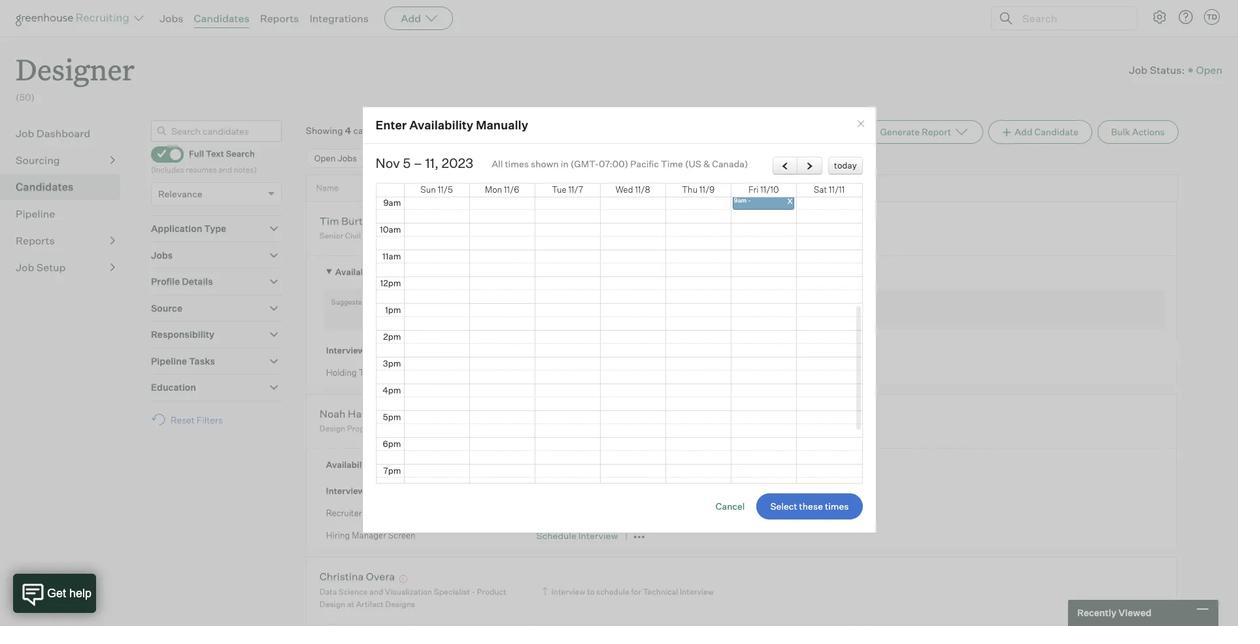 Task type: locate. For each thing, give the bounding box(es) containing it.
education
[[151, 382, 196, 393]]

pipeline tasks
[[151, 355, 215, 367]]

2 vertical spatial job
[[16, 261, 34, 274]]

interview
[[551, 225, 585, 234], [578, 367, 618, 378], [578, 530, 618, 541], [551, 587, 585, 597], [680, 587, 714, 597]]

and down text
[[218, 165, 232, 174]]

0 vertical spatial open
[[1196, 63, 1223, 76]]

reports up job setup
[[16, 234, 55, 247]]

0 vertical spatial these
[[700, 297, 718, 307]]

0 horizontal spatial times
[[505, 158, 529, 169]]

manager down recruiter screen
[[352, 530, 386, 541]]

1 horizontal spatial pipeline
[[151, 355, 187, 367]]

0 vertical spatial designer
[[16, 50, 135, 88]]

design down data
[[320, 600, 345, 610]]

schedule left technical at the bottom of the page
[[596, 587, 629, 597]]

christina overa link
[[320, 570, 395, 585]]

to
[[587, 225, 595, 234], [591, 418, 599, 427], [587, 587, 595, 597]]

these
[[700, 297, 718, 307], [799, 501, 823, 512]]

11/11
[[829, 184, 845, 195]]

open jobs
[[314, 153, 357, 163]]

sourcing
[[16, 153, 60, 167]]

1 horizontal spatial reports link
[[260, 12, 299, 25]]

reset filters
[[171, 414, 223, 425]]

1 vertical spatial schedule interview link
[[536, 530, 618, 541]]

0 vertical spatial jobs
[[160, 12, 183, 25]]

7pm
[[383, 465, 401, 476]]

relevance option
[[158, 188, 202, 200]]

0 horizontal spatial tim
[[320, 214, 339, 227]]

1 vertical spatial these
[[799, 501, 823, 512]]

coordinator:
[[560, 153, 610, 163]]

for down wed 11/8 at top
[[631, 225, 641, 234]]

noah harlow design program manager at google
[[320, 407, 450, 434]]

9am
[[383, 197, 401, 208]]

screen right "preliminary"
[[691, 418, 717, 427]]

0 vertical spatial manager
[[381, 424, 413, 434]]

these inside tim is available at these times: not yet responded edit
[[700, 297, 718, 307]]

1 horizontal spatial and
[[369, 587, 383, 597]]

manager inside noah harlow design program manager at google
[[381, 424, 413, 434]]

manager down 5pm
[[381, 424, 413, 434]]

to for burton
[[587, 225, 595, 234]]

test
[[612, 153, 629, 163]]

pipeline for pipeline
[[16, 207, 55, 220]]

|
[[620, 368, 622, 378]]

times:
[[719, 297, 739, 307]]

0 vertical spatial for
[[631, 225, 641, 234]]

td
[[1207, 12, 1217, 22]]

resend
[[630, 266, 663, 277]]

tank left 3pm
[[359, 367, 378, 378]]

0 vertical spatial reports
[[260, 12, 299, 25]]

1 horizontal spatial times
[[825, 501, 849, 512]]

job left setup
[[16, 261, 34, 274]]

reports left integrations link
[[260, 12, 299, 25]]

0 vertical spatial schedule
[[536, 367, 576, 378]]

at left google
[[415, 424, 422, 434]]

11/8
[[635, 184, 650, 195]]

reset
[[171, 414, 195, 425]]

pipeline down the sourcing
[[16, 207, 55, 220]]

0 horizontal spatial add
[[401, 12, 421, 25]]

design down the noah
[[320, 424, 345, 434]]

1 horizontal spatial designer
[[390, 153, 426, 163]]

availability up 11,
[[409, 118, 473, 132]]

times inside button
[[825, 501, 849, 512]]

job/status
[[552, 183, 594, 193]]

1 vertical spatial job
[[16, 127, 34, 140]]

interviews to schedule for preliminary screen
[[551, 418, 717, 427]]

candidates right jobs "link"
[[194, 12, 250, 25]]

job dashboard link
[[16, 125, 115, 141]]

candidate
[[1035, 126, 1079, 137]]

at left rsa
[[397, 231, 405, 241]]

tank
[[674, 225, 692, 234], [359, 367, 378, 378]]

pacific
[[630, 158, 659, 169]]

reports link left integrations link
[[260, 12, 299, 25]]

showing 4 candidate applications
[[306, 125, 450, 136]]

enter availability manually
[[376, 118, 528, 132]]

tim inside tim is available at these times: not yet responded edit
[[642, 297, 654, 307]]

pipeline up education
[[151, 355, 187, 367]]

right single arrow image
[[804, 162, 815, 171]]

holding down 11/8
[[643, 225, 672, 234]]

these up edit link
[[700, 297, 718, 307]]

0 vertical spatial candidates
[[194, 12, 250, 25]]

2 schedule from the top
[[536, 530, 576, 541]]

tue
[[552, 184, 567, 195]]

recently viewed
[[1077, 608, 1152, 619]]

td button
[[1202, 7, 1223, 27]]

0 horizontal spatial open
[[314, 153, 336, 163]]

product
[[477, 587, 506, 597]]

candidates down the sourcing
[[16, 180, 74, 193]]

add candidate
[[1015, 126, 1079, 137]]

11/6
[[504, 184, 519, 195]]

designer for designer (50)
[[16, 50, 135, 88]]

specialist
[[434, 587, 470, 597]]

1 vertical spatial interviews
[[551, 418, 589, 427]]

and inside full text search (includes resumes and notes)
[[218, 165, 232, 174]]

candidates link up pipeline link
[[16, 179, 115, 195]]

times:
[[368, 297, 390, 307]]

job setup link
[[16, 259, 115, 275]]

open right status:
[[1196, 63, 1223, 76]]

1 vertical spatial tim
[[642, 297, 654, 307]]

screen
[[691, 418, 717, 427], [364, 508, 391, 518], [388, 530, 416, 541]]

tank down "thu" on the right of the page
[[674, 225, 692, 234]]

sourcing link
[[16, 152, 115, 168]]

schedule for holding
[[596, 225, 629, 234]]

and up artifact
[[369, 587, 383, 597]]

tim burton senior civil engineer at rsa engineering
[[320, 214, 469, 241]]

1 vertical spatial open
[[314, 153, 336, 163]]

tim up the 'senior'
[[320, 214, 339, 227]]

0 vertical spatial design
[[320, 424, 345, 434]]

0 vertical spatial and
[[218, 165, 232, 174]]

application type
[[151, 223, 226, 234]]

times
[[505, 158, 529, 169], [825, 501, 849, 512]]

add button
[[385, 7, 453, 30]]

1 horizontal spatial holding
[[643, 225, 672, 234]]

design inside noah harlow design program manager at google
[[320, 424, 345, 434]]

0 horizontal spatial pipeline
[[16, 207, 55, 220]]

1 horizontal spatial add
[[1015, 126, 1033, 137]]

1 horizontal spatial these
[[799, 501, 823, 512]]

td button
[[1204, 9, 1220, 25]]

1 horizontal spatial tank
[[674, 225, 692, 234]]

times right select
[[825, 501, 849, 512]]

jobs link
[[160, 12, 183, 25]]

tim inside tim burton senior civil engineer at rsa engineering
[[320, 214, 339, 227]]

status:
[[1150, 63, 1185, 76]]

schedule down |
[[600, 418, 634, 427]]

add
[[401, 12, 421, 25], [1015, 126, 1033, 137]]

schedule left "request"
[[668, 367, 706, 378]]

just now
[[441, 267, 473, 277]]

these right select
[[799, 501, 823, 512]]

civil
[[345, 231, 361, 241]]

1 vertical spatial schedule
[[536, 530, 576, 541]]

1 vertical spatial reports
[[16, 234, 55, 247]]

left single arrow image
[[780, 162, 790, 171]]

1 vertical spatial times
[[825, 501, 849, 512]]

1 vertical spatial tank
[[359, 367, 378, 378]]

be
[[472, 153, 482, 163]]

type
[[204, 223, 226, 234]]

for left "preliminary"
[[635, 418, 645, 427]]

candidates link right jobs "link"
[[194, 12, 250, 25]]

1 vertical spatial design
[[320, 600, 345, 610]]

canada)
[[712, 158, 748, 169]]

availability inside enter availability manually dialog
[[409, 118, 473, 132]]

job up the sourcing
[[16, 127, 34, 140]]

interviews
[[326, 345, 369, 356], [551, 418, 589, 427], [326, 486, 369, 496]]

open for open
[[1196, 63, 1223, 76]]

at inside tim burton senior civil engineer at rsa engineering
[[397, 231, 405, 241]]

open down showing
[[314, 153, 336, 163]]

for left technical at the bottom of the page
[[631, 587, 641, 597]]

2 vertical spatial screen
[[388, 530, 416, 541]]

1 vertical spatial jobs
[[338, 153, 357, 163]]

report
[[922, 126, 951, 137]]

2023
[[442, 155, 473, 171]]

screen up christina overa has been in technical interview for more than 14 days icon
[[388, 530, 416, 541]]

interview to schedule for holding tank
[[551, 225, 692, 234]]

interview up interview to schedule for technical interview link
[[578, 530, 618, 541]]

0 vertical spatial tank
[[674, 225, 692, 234]]

1 horizontal spatial tim
[[642, 297, 654, 307]]

0 horizontal spatial these
[[700, 297, 718, 307]]

showing
[[306, 125, 343, 136]]

time
[[661, 158, 683, 169]]

job left status:
[[1129, 63, 1148, 76]]

0 vertical spatial to
[[587, 225, 595, 234]]

enter
[[376, 118, 407, 132]]

availability right 'request'
[[668, 459, 715, 470]]

0 vertical spatial pipeline
[[16, 207, 55, 220]]

generate report
[[880, 126, 951, 137]]

1 vertical spatial candidates link
[[16, 179, 115, 195]]

1 horizontal spatial reports
[[260, 12, 299, 25]]

1 vertical spatial and
[[369, 587, 383, 597]]

interview down schedule interview
[[551, 587, 585, 597]]

1 vertical spatial pipeline
[[151, 355, 187, 367]]

1 horizontal spatial candidates link
[[194, 12, 250, 25]]

availability up suggested times:
[[335, 267, 382, 277]]

1 vertical spatial for
[[635, 418, 645, 427]]

0 horizontal spatial designer
[[16, 50, 135, 88]]

0 vertical spatial tim
[[320, 214, 339, 227]]

details
[[182, 276, 213, 287]]

1 schedule interview link from the top
[[536, 367, 618, 378]]

tim
[[320, 214, 339, 227], [642, 297, 654, 307]]

tue 11/7
[[552, 184, 583, 195]]

0 vertical spatial job
[[1129, 63, 1148, 76]]

sun
[[421, 184, 436, 195]]

pipeline inside pipeline link
[[16, 207, 55, 220]]

0 horizontal spatial holding
[[326, 367, 357, 378]]

reports link up job setup link
[[16, 233, 115, 248]]

2 schedule interview link from the top
[[536, 530, 618, 541]]

for for harlow
[[635, 418, 645, 427]]

1 horizontal spatial open
[[1196, 63, 1223, 76]]

at inside data science and visualization specialist - product design at artifact designs
[[347, 600, 354, 610]]

interview to schedule for holding tank link
[[540, 223, 695, 236]]

add inside popup button
[[401, 12, 421, 25]]

bulk
[[1111, 126, 1130, 137]]

program
[[347, 424, 379, 434]]

screen up the hiring manager screen
[[364, 508, 391, 518]]

holding tank
[[326, 367, 378, 378]]

1 vertical spatial candidates
[[16, 180, 74, 193]]

schedule down wed at the top of page
[[596, 225, 629, 234]]

12pm
[[380, 278, 401, 288]]

candidates link
[[194, 12, 250, 25], [16, 179, 115, 195]]

1 vertical spatial add
[[1015, 126, 1033, 137]]

1 schedule from the top
[[536, 367, 576, 378]]

mon 11/6
[[485, 184, 519, 195]]

times right all
[[505, 158, 529, 169]]

interview down "tue 11/7"
[[551, 225, 585, 234]]

1 vertical spatial screen
[[364, 508, 391, 518]]

setup
[[36, 261, 66, 274]]

0 vertical spatial holding
[[643, 225, 672, 234]]

0 vertical spatial add
[[401, 12, 421, 25]]

1 vertical spatial designer
[[390, 153, 426, 163]]

schedule
[[596, 225, 629, 234], [668, 367, 706, 378], [600, 418, 634, 427], [596, 587, 629, 597]]

engineer
[[363, 231, 396, 241]]

at inside tim is available at these times: not yet responded edit
[[692, 297, 699, 307]]

at down science
[[347, 600, 354, 610]]

11,
[[425, 155, 439, 171]]

0 horizontal spatial and
[[218, 165, 232, 174]]

cancel button
[[716, 501, 745, 512]]

holding up the noah
[[326, 367, 357, 378]]

close image
[[856, 119, 866, 129]]

interview right technical at the bottom of the page
[[680, 587, 714, 597]]

1 vertical spatial to
[[591, 418, 599, 427]]

holding inside "interview to schedule for holding tank" link
[[643, 225, 672, 234]]

0 horizontal spatial reports link
[[16, 233, 115, 248]]

at
[[397, 231, 405, 241], [692, 297, 699, 307], [415, 424, 422, 434], [347, 600, 354, 610]]

0 vertical spatial schedule interview link
[[536, 367, 618, 378]]

5pm
[[383, 412, 401, 422]]

1 design from the top
[[320, 424, 345, 434]]

2 design from the top
[[320, 600, 345, 610]]

at up responded
[[692, 297, 699, 307]]

tim left is
[[642, 297, 654, 307]]

07:00)
[[599, 158, 628, 169]]



Task type: describe. For each thing, give the bounding box(es) containing it.
christina overa has been in technical interview for more than 14 days image
[[397, 576, 409, 583]]

checkmark image
[[157, 149, 167, 158]]

thu
[[682, 184, 698, 195]]

tim is available at these times: not yet responded edit
[[642, 297, 739, 321]]

0 horizontal spatial reports
[[16, 234, 55, 247]]

11/10
[[761, 184, 779, 195]]

rsa
[[406, 231, 422, 241]]

4pm
[[383, 385, 401, 395]]

notes)
[[234, 165, 257, 174]]

candidate reports are now available! apply filters and select "view in app" element
[[864, 120, 983, 144]]

0 vertical spatial times
[[505, 158, 529, 169]]

responsibility
[[151, 329, 215, 340]]

google
[[424, 424, 450, 434]]

cancel
[[716, 501, 745, 512]]

dashboard
[[36, 127, 90, 140]]

integrations
[[309, 12, 369, 25]]

Search candidates field
[[151, 120, 282, 142]]

add for add candidate
[[1015, 126, 1033, 137]]

job for job dashboard
[[16, 127, 34, 140]]

request
[[630, 459, 666, 470]]

11/5
[[438, 184, 453, 195]]

schedule for preliminary
[[600, 418, 634, 427]]

2pm
[[383, 331, 401, 342]]

interview left |
[[578, 367, 618, 378]]

full text search (includes resumes and notes)
[[151, 149, 257, 174]]

interview to schedule for technical interview link
[[540, 586, 717, 598]]

harlow
[[348, 407, 383, 420]]

science
[[339, 587, 368, 597]]

2 vertical spatial to
[[587, 587, 595, 597]]

burton
[[341, 214, 375, 227]]

Search text field
[[1019, 9, 1125, 28]]

reset filters button
[[151, 408, 230, 432]]

0 vertical spatial reports link
[[260, 12, 299, 25]]

data science and visualization specialist - product design at artifact designs
[[320, 587, 506, 610]]

tim burton link
[[320, 214, 375, 229]]

2 vertical spatial jobs
[[151, 250, 173, 261]]

x link
[[733, 196, 795, 210]]

today
[[834, 160, 857, 171]]

request availability
[[630, 459, 715, 470]]

1 horizontal spatial candidates
[[194, 12, 250, 25]]

job status:
[[1129, 63, 1185, 76]]

design inside data science and visualization specialist - product design at artifact designs
[[320, 600, 345, 610]]

just
[[441, 267, 455, 277]]

to for harlow
[[591, 418, 599, 427]]

to be scheduled
[[460, 153, 526, 163]]

generate report button
[[864, 120, 983, 144]]

pipeline for pipeline tasks
[[151, 355, 187, 367]]

open for open jobs
[[314, 153, 336, 163]]

wed 11/8
[[616, 184, 650, 195]]

tim for is
[[642, 297, 654, 307]]

greenhouse recruiting image
[[16, 10, 133, 26]]

these inside button
[[799, 501, 823, 512]]

at inside noah harlow design program manager at google
[[415, 424, 422, 434]]

6pm
[[383, 438, 401, 449]]

all times shown in (gmt-07:00) pacific time (us & canada)
[[492, 158, 748, 169]]

2 vertical spatial interviews
[[326, 486, 369, 496]]

schedule interview link for holding tank
[[536, 367, 618, 378]]

availability down the program
[[326, 460, 372, 470]]

schedule for technical
[[596, 587, 629, 597]]

filters
[[197, 414, 223, 425]]

responded
[[672, 310, 714, 321]]

hiring manager screen
[[326, 530, 416, 541]]

recruiter
[[326, 508, 362, 518]]

send
[[624, 367, 647, 378]]

profile
[[151, 276, 180, 287]]

all
[[492, 158, 503, 169]]

0 horizontal spatial candidates link
[[16, 179, 115, 195]]

integrations link
[[309, 12, 369, 25]]

configure image
[[1152, 9, 1168, 25]]

schedule for schedule interview | send self-schedule request
[[536, 367, 576, 378]]

tim for burton
[[320, 214, 339, 227]]

0 vertical spatial candidates link
[[194, 12, 250, 25]]

request availability button
[[630, 459, 715, 470]]

0 vertical spatial interviews
[[326, 345, 369, 356]]

overa
[[366, 570, 395, 583]]

manually
[[476, 118, 528, 132]]

search
[[226, 149, 255, 159]]

self-
[[648, 367, 668, 378]]

1 vertical spatial reports link
[[16, 233, 115, 248]]

enter availability manually dialog
[[362, 0, 876, 598]]

1pm
[[385, 304, 401, 315]]

11am
[[382, 251, 401, 261]]

add for add
[[401, 12, 421, 25]]

edit
[[715, 310, 733, 321]]

0 vertical spatial screen
[[691, 418, 717, 427]]

shown
[[531, 158, 559, 169]]

job for job status:
[[1129, 63, 1148, 76]]

full
[[189, 149, 204, 159]]

send self-schedule request link
[[624, 367, 741, 378]]

fri 11/10
[[749, 184, 779, 195]]

schedule interview link for hiring manager screen
[[536, 530, 618, 541]]

available
[[663, 297, 691, 307]]

nov 5 – 11, 2023
[[376, 155, 473, 171]]

0 horizontal spatial tank
[[359, 367, 378, 378]]

suggested
[[331, 297, 366, 307]]

recently
[[1077, 608, 1117, 619]]

application
[[151, 223, 202, 234]]

x
[[788, 197, 793, 206]]

not
[[642, 310, 656, 321]]

interviews to schedule for preliminary screen link
[[540, 416, 720, 429]]

add candidate link
[[989, 120, 1092, 144]]

designer for designer
[[390, 153, 426, 163]]

edit link
[[715, 310, 733, 321]]

coordinator: test dumtwo
[[560, 153, 666, 163]]

2 vertical spatial for
[[631, 587, 641, 597]]

viewed
[[1119, 608, 1152, 619]]

to
[[460, 153, 470, 163]]

&
[[703, 158, 710, 169]]

sun 11/5
[[421, 184, 453, 195]]

(includes
[[151, 165, 184, 174]]

1 vertical spatial manager
[[352, 530, 386, 541]]

-
[[472, 587, 475, 597]]

11/7
[[568, 184, 583, 195]]

schedule for schedule interview
[[536, 530, 576, 541]]

and inside data science and visualization specialist - product design at artifact designs
[[369, 587, 383, 597]]

for for burton
[[631, 225, 641, 234]]

0 horizontal spatial candidates
[[16, 180, 74, 193]]

source
[[151, 302, 182, 314]]

1 vertical spatial holding
[[326, 367, 357, 378]]

schedule interview
[[536, 530, 618, 541]]

sat
[[814, 184, 827, 195]]

job for job setup
[[16, 261, 34, 274]]

applications
[[398, 125, 450, 136]]



Task type: vqa. For each thing, say whether or not it's contained in the screenshot.
Select these times 'button'
yes



